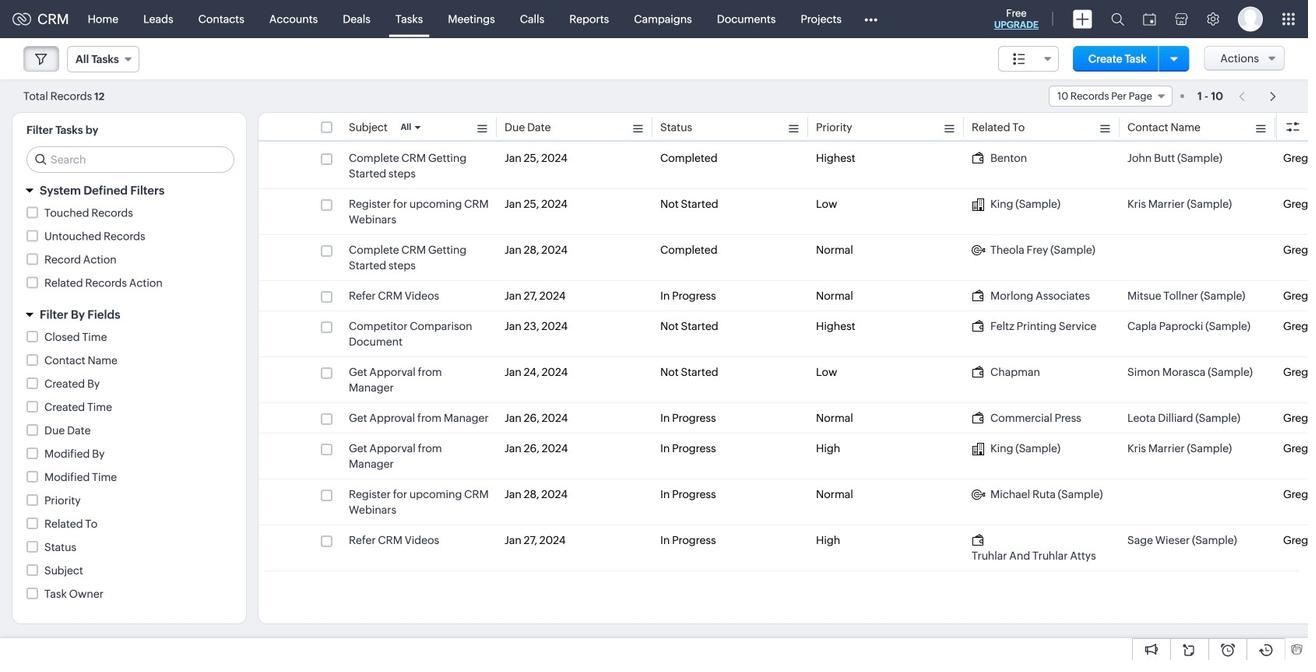 Task type: locate. For each thing, give the bounding box(es) containing it.
Search text field
[[27, 147, 234, 172]]

calendar image
[[1144, 13, 1157, 25]]

None field
[[67, 46, 139, 72], [999, 46, 1060, 72], [1049, 86, 1173, 107], [67, 46, 139, 72], [1049, 86, 1173, 107]]

none field size
[[999, 46, 1060, 72]]

search element
[[1102, 0, 1134, 38]]

Other Modules field
[[855, 7, 888, 32]]

row group
[[259, 143, 1309, 572]]

logo image
[[12, 13, 31, 25]]

search image
[[1112, 12, 1125, 26]]



Task type: describe. For each thing, give the bounding box(es) containing it.
create menu element
[[1064, 0, 1102, 38]]

size image
[[1014, 52, 1026, 66]]

profile element
[[1229, 0, 1273, 38]]

create menu image
[[1074, 10, 1093, 28]]

profile image
[[1239, 7, 1264, 32]]



Task type: vqa. For each thing, say whether or not it's contained in the screenshot.
Create Menu element
yes



